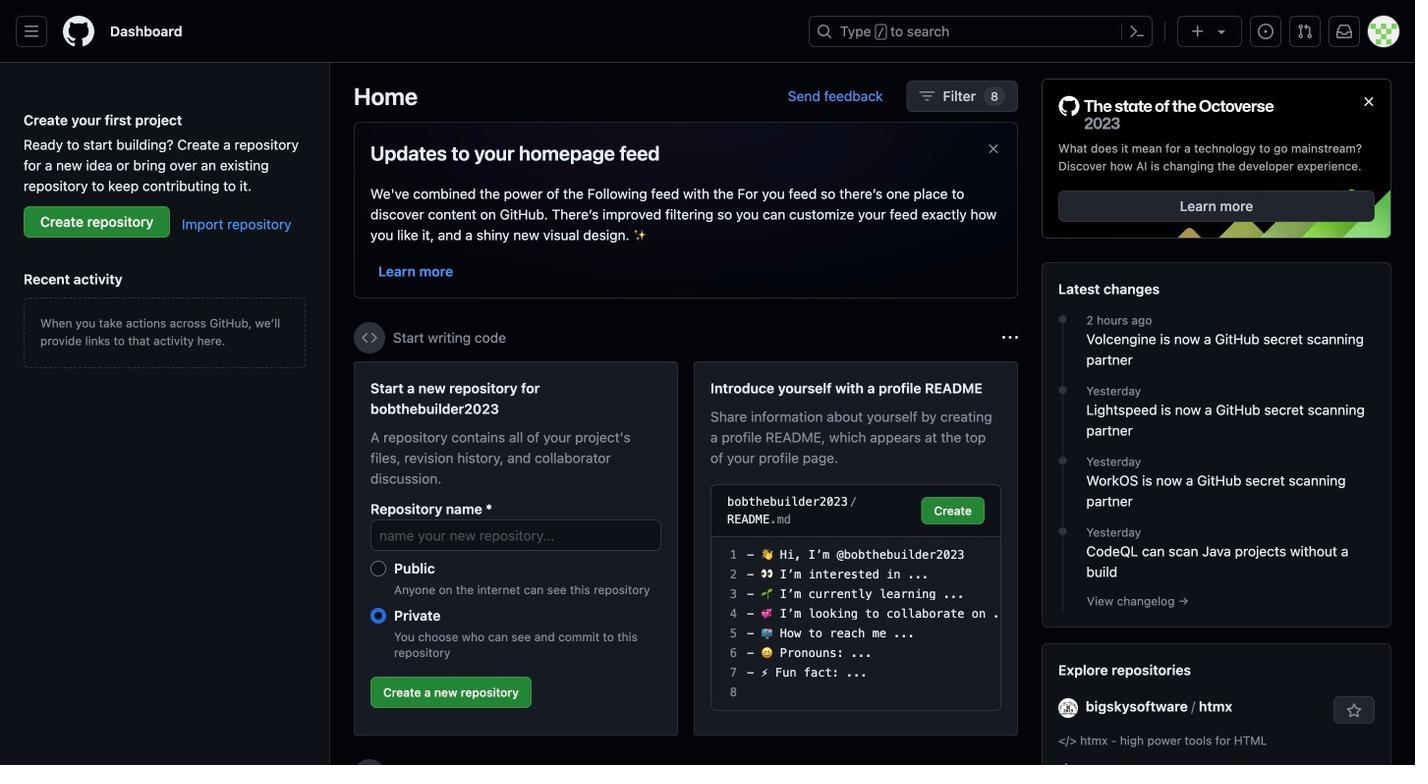 Task type: locate. For each thing, give the bounding box(es) containing it.
None submit
[[922, 497, 985, 525]]

None radio
[[371, 561, 386, 577]]

explore element
[[1042, 79, 1392, 766]]

github logo image
[[1059, 95, 1275, 132]]

None radio
[[371, 608, 386, 624]]

x image
[[986, 141, 1002, 157]]

dot fill image
[[1055, 383, 1071, 398]]

none radio inside start a new repository element
[[371, 561, 386, 577]]

0 vertical spatial dot fill image
[[1055, 312, 1071, 327]]

2 vertical spatial dot fill image
[[1055, 524, 1071, 540]]

none radio inside start a new repository element
[[371, 608, 386, 624]]

command palette image
[[1129, 24, 1145, 39]]

introduce yourself with a profile readme element
[[694, 362, 1018, 736]]

3 dot fill image from the top
[[1055, 524, 1071, 540]]

name your new repository... text field
[[371, 520, 662, 551]]

none submit inside introduce yourself with a profile readme element
[[922, 497, 985, 525]]

2 dot fill image from the top
[[1055, 453, 1071, 469]]

dot fill image
[[1055, 312, 1071, 327], [1055, 453, 1071, 469], [1055, 524, 1071, 540]]

1 vertical spatial dot fill image
[[1055, 453, 1071, 469]]

why am i seeing this? image
[[1003, 330, 1018, 346]]



Task type: vqa. For each thing, say whether or not it's contained in the screenshot.
The Start A New Repository element at left
yes



Task type: describe. For each thing, give the bounding box(es) containing it.
plus image
[[1190, 24, 1206, 39]]

issue opened image
[[1258, 24, 1274, 39]]

start a new repository element
[[354, 362, 678, 736]]

@bigskysoftware profile image
[[1059, 699, 1078, 719]]

triangle down image
[[1214, 24, 1230, 39]]

star this repository image
[[1347, 704, 1362, 720]]

homepage image
[[63, 16, 94, 47]]

1 dot fill image from the top
[[1055, 312, 1071, 327]]

close image
[[1361, 94, 1377, 110]]

notifications image
[[1337, 24, 1353, 39]]

filter image
[[920, 88, 935, 104]]

git pull request image
[[1298, 24, 1313, 39]]

code image
[[362, 330, 377, 346]]

explore repositories navigation
[[1042, 644, 1392, 766]]



